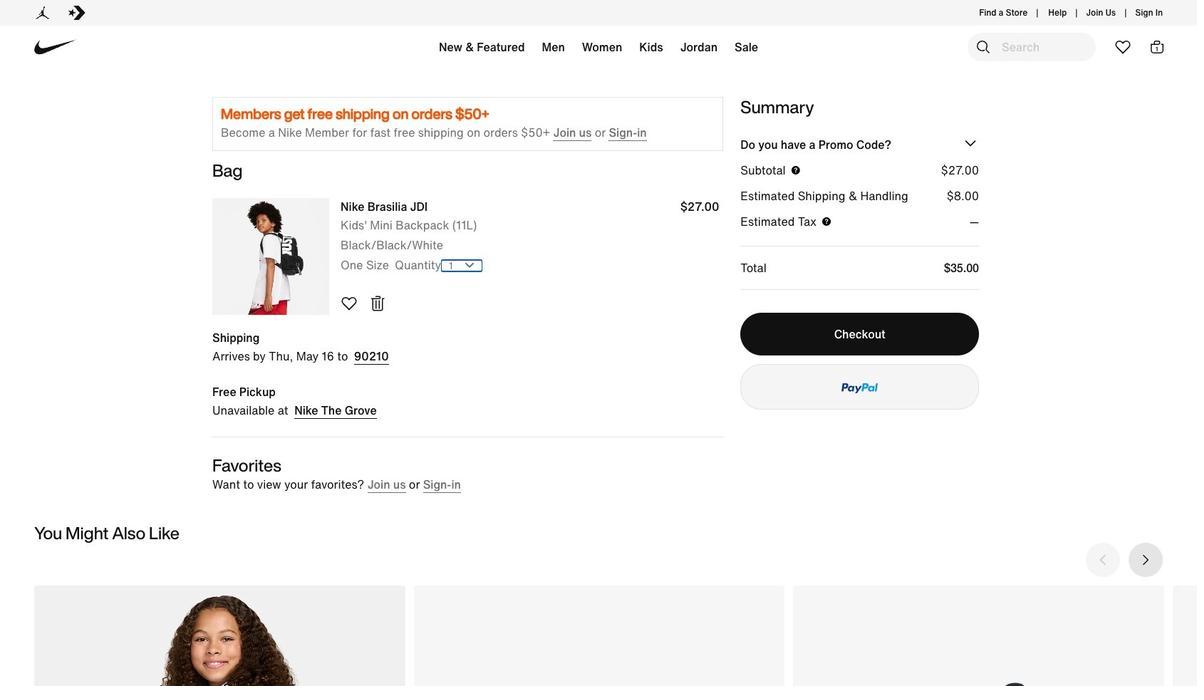 Task type: describe. For each thing, give the bounding box(es) containing it.
nike college cap image
[[793, 586, 1164, 686]]

nike brasilia jdi image
[[212, 198, 329, 315]]

converse image
[[68, 4, 86, 21]]

jordan image
[[34, 4, 51, 21]]

open search modal image
[[975, 38, 992, 56]]

paypal image
[[842, 383, 878, 393]]

Search Products text field
[[968, 33, 1096, 61]]

move to favorites image
[[341, 295, 358, 312]]

Enter a Promo Code text field
[[741, 166, 908, 192]]

nike home page image
[[27, 19, 83, 75]]



Task type: locate. For each thing, give the bounding box(es) containing it.
favorites image
[[1115, 38, 1132, 56]]

menu bar
[[242, 29, 955, 71]]

remove image
[[369, 295, 386, 312]]

kids' mini backpack (11l) image
[[34, 586, 405, 686]]



Task type: vqa. For each thing, say whether or not it's contained in the screenshot.
Search Products Text Box
yes



